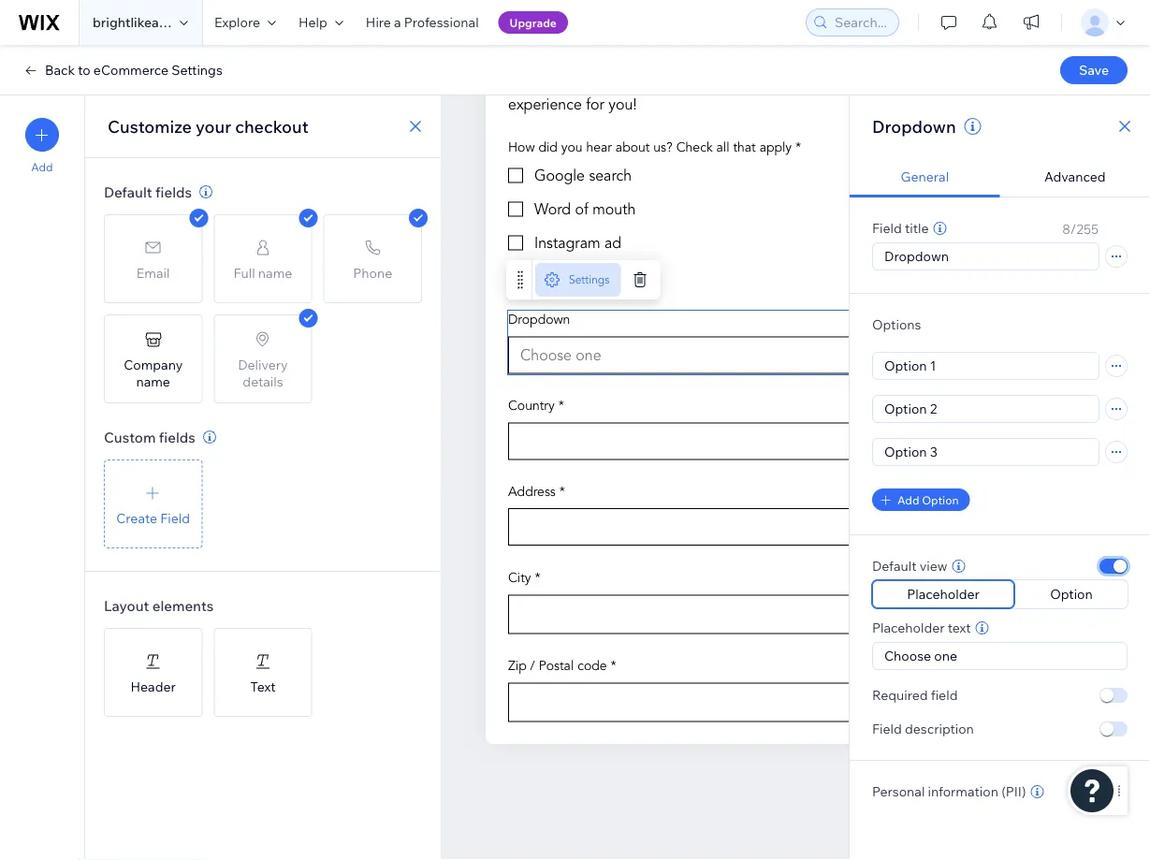 Task type: locate. For each thing, give the bounding box(es) containing it.
1 vertical spatial add
[[898, 493, 920, 507]]

placeholder
[[908, 586, 980, 603], [873, 620, 945, 636]]

tab list containing general
[[850, 157, 1151, 198]]

custom fields
[[104, 428, 196, 446]]

1 vertical spatial default
[[873, 558, 917, 575]]

(pii)
[[1002, 784, 1027, 800]]

default for default view
[[873, 558, 917, 575]]

settings inside back to ecommerce settings button
[[172, 62, 223, 78]]

option
[[923, 493, 959, 507], [1051, 586, 1094, 603]]

placeholder down the view
[[908, 586, 980, 603]]

default
[[104, 183, 152, 201], [873, 558, 917, 575]]

settings
[[172, 62, 223, 78], [569, 273, 610, 287]]

add for add
[[31, 160, 53, 174]]

description
[[905, 721, 975, 737]]

tab list
[[850, 157, 1151, 198]]

ecommerce
[[94, 62, 169, 78]]

0 vertical spatial add
[[31, 160, 53, 174]]

1 horizontal spatial option
[[1051, 586, 1094, 603]]

0 vertical spatial settings
[[172, 62, 223, 78]]

0 vertical spatial placeholder
[[908, 586, 980, 603]]

1 horizontal spatial default
[[873, 558, 917, 575]]

2 options text field from the top
[[874, 396, 1099, 422]]

fields for default fields
[[156, 183, 192, 201]]

back
[[45, 62, 75, 78]]

options
[[873, 317, 922, 333]]

default down customize at the left of page
[[104, 183, 152, 201]]

field description
[[873, 721, 975, 737]]

field
[[873, 220, 903, 236], [160, 510, 190, 526], [873, 721, 903, 737]]

1 vertical spatial fields
[[159, 428, 196, 446]]

company
[[124, 356, 183, 373]]

Search... field
[[830, 9, 893, 36]]

add
[[31, 160, 53, 174], [898, 493, 920, 507]]

0 vertical spatial field
[[873, 220, 903, 236]]

8
[[1063, 221, 1071, 237]]

title
[[905, 220, 929, 236]]

fields
[[156, 183, 192, 201], [159, 428, 196, 446]]

general
[[901, 169, 950, 185]]

settings button
[[536, 263, 621, 297]]

1 vertical spatial settings
[[569, 273, 610, 287]]

0 horizontal spatial settings
[[172, 62, 223, 78]]

1 vertical spatial field
[[160, 510, 190, 526]]

company name
[[124, 356, 183, 390]]

default view
[[873, 558, 948, 575]]

field for field title
[[873, 220, 903, 236]]

0 vertical spatial options text field
[[874, 353, 1099, 379]]

Placeholder text field
[[879, 643, 1122, 670]]

1 vertical spatial placeholder
[[873, 620, 945, 636]]

field for field description
[[873, 721, 903, 737]]

add option button
[[873, 489, 971, 511]]

1 horizontal spatial add
[[898, 493, 920, 507]]

explore
[[214, 14, 260, 30]]

0 horizontal spatial default
[[104, 183, 152, 201]]

1 vertical spatial option
[[1051, 586, 1094, 603]]

required field
[[873, 687, 958, 704]]

0 horizontal spatial option
[[923, 493, 959, 507]]

fields down customize at the left of page
[[156, 183, 192, 201]]

a
[[394, 14, 401, 30]]

0 vertical spatial default
[[104, 183, 152, 201]]

field left title at the right top of the page
[[873, 220, 903, 236]]

Options text field
[[874, 353, 1099, 379], [874, 396, 1099, 422]]

add inside button
[[898, 493, 920, 507]]

1 vertical spatial options text field
[[874, 396, 1099, 422]]

field title
[[873, 220, 929, 236]]

settings inside settings "button"
[[569, 273, 610, 287]]

2 vertical spatial field
[[873, 721, 903, 737]]

field right create
[[160, 510, 190, 526]]

1 horizontal spatial settings
[[569, 273, 610, 287]]

create field
[[116, 510, 190, 526]]

save button
[[1061, 56, 1128, 84]]

placeholder down placeholder button
[[873, 620, 945, 636]]

field down "required" on the right bottom of page
[[873, 721, 903, 737]]

back to ecommerce settings button
[[22, 62, 223, 79]]

name
[[136, 373, 170, 390]]

0 horizontal spatial add
[[31, 160, 53, 174]]

Options text field
[[874, 439, 1099, 465]]

text
[[948, 620, 972, 636]]

default left the view
[[873, 558, 917, 575]]

0 vertical spatial fields
[[156, 183, 192, 201]]

customize
[[108, 116, 192, 137]]

customize your checkout
[[108, 116, 309, 137]]

professional
[[404, 14, 479, 30]]

add for add option
[[898, 493, 920, 507]]

fields right custom
[[159, 428, 196, 446]]

placeholder button
[[873, 581, 1015, 609]]

add inside button
[[31, 160, 53, 174]]

placeholder inside button
[[908, 586, 980, 603]]



Task type: vqa. For each thing, say whether or not it's contained in the screenshot.
SEARCH FOR TOOLS, APPS, HELP & MORE... field
no



Task type: describe. For each thing, give the bounding box(es) containing it.
255
[[1077, 221, 1099, 237]]

save
[[1080, 62, 1110, 78]]

8 / 255
[[1063, 221, 1099, 237]]

dropdown
[[873, 116, 957, 137]]

add button
[[25, 118, 59, 174]]

layout
[[104, 597, 149, 615]]

placeholder for placeholder text
[[873, 620, 945, 636]]

header
[[131, 678, 176, 695]]

/
[[1071, 221, 1077, 237]]

0 vertical spatial option
[[923, 493, 959, 507]]

field
[[931, 687, 958, 704]]

layout elements
[[104, 597, 214, 615]]

create
[[116, 510, 157, 526]]

required
[[873, 687, 929, 704]]

upgrade
[[510, 15, 557, 29]]

Field title text field
[[874, 243, 1099, 270]]

option button
[[1016, 581, 1128, 609]]

to
[[78, 62, 91, 78]]

your
[[196, 116, 231, 137]]

view
[[920, 558, 948, 575]]

back to ecommerce settings
[[45, 62, 223, 78]]

personal
[[873, 784, 926, 800]]

hire a professional
[[366, 14, 479, 30]]

field inside button
[[160, 510, 190, 526]]

custom
[[104, 428, 156, 446]]

personal information (pii)
[[873, 784, 1027, 800]]

advanced
[[1045, 169, 1106, 185]]

hire
[[366, 14, 391, 30]]

elements
[[152, 597, 214, 615]]

placeholder text
[[873, 620, 972, 636]]

general button
[[850, 157, 1001, 198]]

advanced button
[[1001, 157, 1151, 198]]

default for default fields
[[104, 183, 152, 201]]

placeholder for placeholder
[[908, 586, 980, 603]]

help
[[299, 14, 328, 30]]

default fields
[[104, 183, 192, 201]]

fields for custom fields
[[159, 428, 196, 446]]

hire a professional link
[[355, 0, 490, 45]]

create field button
[[104, 460, 203, 549]]

checkout
[[235, 116, 309, 137]]

help button
[[287, 0, 355, 45]]

add option
[[898, 493, 959, 507]]

upgrade button
[[499, 11, 568, 34]]

information
[[929, 784, 999, 800]]

brightlikeadiamond
[[93, 14, 214, 30]]

text
[[250, 678, 276, 695]]

1 options text field from the top
[[874, 353, 1099, 379]]



